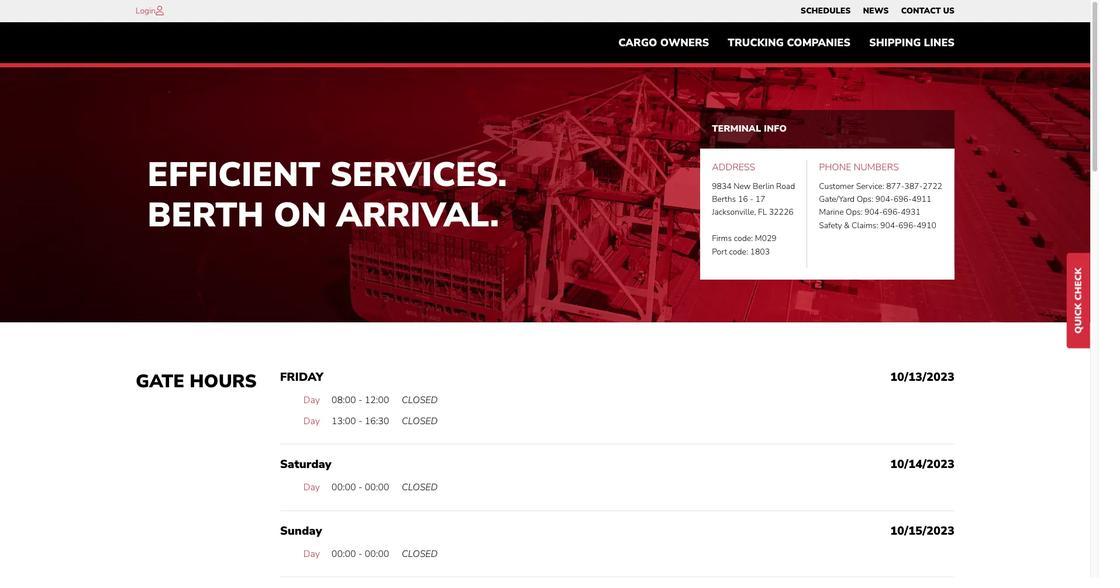 Task type: describe. For each thing, give the bounding box(es) containing it.
16:30
[[365, 415, 389, 428]]

4931
[[901, 207, 921, 218]]

quick
[[1073, 303, 1086, 334]]

services.
[[330, 151, 507, 198]]

cargo owners link
[[609, 31, 719, 55]]

schedules link
[[801, 3, 851, 19]]

m029
[[755, 233, 777, 244]]

17
[[756, 194, 766, 205]]

quick check
[[1073, 268, 1086, 334]]

hours
[[190, 369, 257, 394]]

shipping
[[870, 36, 921, 50]]

customer service: 877-387-2722 gate/yard ops: 904-696-4911 marine ops: 904-696-4931 safety & claims: 904-696-4910
[[819, 181, 943, 231]]

08:00 - 12:00
[[332, 394, 389, 407]]

- for saturday
[[359, 481, 363, 494]]

trucking companies
[[728, 36, 851, 50]]

info
[[764, 123, 787, 135]]

claims:
[[852, 220, 879, 231]]

arrival.
[[337, 192, 499, 238]]

news link
[[863, 3, 889, 19]]

08:00
[[332, 394, 356, 407]]

jacksonville,
[[712, 207, 756, 218]]

0 vertical spatial code:
[[734, 233, 753, 244]]

4911
[[912, 194, 932, 205]]

berlin
[[753, 181, 775, 192]]

00:00 - 00:00 for sunday
[[332, 548, 389, 560]]

service:
[[857, 181, 885, 192]]

387-
[[905, 181, 923, 192]]

news
[[863, 5, 889, 16]]

closed for friday
[[402, 394, 438, 407]]

1 vertical spatial 904-
[[865, 207, 883, 218]]

- for sunday
[[359, 548, 363, 560]]

2 vertical spatial 904-
[[881, 220, 899, 231]]

13:00 - 16:30
[[332, 415, 389, 428]]

1 vertical spatial code:
[[730, 246, 749, 257]]

13:00
[[332, 415, 356, 428]]

closed for sunday
[[402, 548, 438, 560]]

user image
[[156, 6, 164, 15]]

gate hours
[[136, 369, 257, 394]]

trucking companies link
[[719, 31, 860, 55]]

&
[[845, 220, 850, 231]]

friday
[[280, 369, 324, 385]]

1 vertical spatial 696-
[[883, 207, 901, 218]]

877-
[[887, 181, 905, 192]]

saturday
[[280, 457, 332, 472]]

firms code:  m029 port code:  1803
[[712, 233, 777, 257]]

shipping lines link
[[860, 31, 964, 55]]

numbers
[[854, 161, 899, 174]]

10/15/2023
[[891, 523, 955, 539]]

login
[[136, 5, 156, 16]]

00:00 - 00:00 for saturday
[[332, 481, 389, 494]]

1 vertical spatial ops:
[[846, 207, 863, 218]]

trucking
[[728, 36, 784, 50]]

customer
[[819, 181, 854, 192]]

closed for saturday
[[402, 481, 438, 494]]

shipping lines
[[870, 36, 955, 50]]

terminal info
[[712, 123, 787, 135]]

cargo
[[619, 36, 658, 50]]

phone
[[819, 161, 852, 174]]

9834 new berlin road berths 16 - 17 jacksonville, fl 32226
[[712, 181, 795, 218]]

on
[[274, 192, 327, 238]]



Task type: locate. For each thing, give the bounding box(es) containing it.
904- down 877-
[[876, 194, 894, 205]]

day for sunday
[[304, 548, 320, 560]]

check
[[1073, 268, 1086, 301]]

firms
[[712, 233, 732, 244]]

ops: down service:
[[857, 194, 874, 205]]

32226
[[769, 207, 794, 218]]

code: up "1803"
[[734, 233, 753, 244]]

code:
[[734, 233, 753, 244], [730, 246, 749, 257]]

0 vertical spatial 696-
[[894, 194, 912, 205]]

- inside 9834 new berlin road berths 16 - 17 jacksonville, fl 32226
[[750, 194, 754, 205]]

closed
[[402, 394, 438, 407], [402, 415, 438, 428], [402, 481, 438, 494], [402, 548, 438, 560]]

696-
[[894, 194, 912, 205], [883, 207, 901, 218], [899, 220, 917, 231]]

- for friday
[[359, 394, 363, 407]]

address
[[712, 161, 756, 174]]

login link
[[136, 5, 156, 16]]

2 closed from the top
[[402, 415, 438, 428]]

berths
[[712, 194, 736, 205]]

2 vertical spatial 696-
[[899, 220, 917, 231]]

-
[[750, 194, 754, 205], [359, 394, 363, 407], [359, 415, 363, 428], [359, 481, 363, 494], [359, 548, 363, 560]]

day down sunday
[[304, 548, 320, 560]]

1803
[[751, 246, 770, 257]]

quick check link
[[1067, 253, 1091, 348]]

contact
[[901, 5, 941, 16]]

ops: up &
[[846, 207, 863, 218]]

1 vertical spatial menu bar
[[609, 31, 964, 55]]

day for saturday
[[304, 481, 320, 494]]

safety
[[819, 220, 842, 231]]

terminal
[[712, 123, 762, 135]]

day down saturday in the left bottom of the page
[[304, 481, 320, 494]]

schedules
[[801, 5, 851, 16]]

16
[[738, 194, 748, 205]]

gate
[[136, 369, 185, 394]]

0 vertical spatial 00:00 - 00:00
[[332, 481, 389, 494]]

gate/yard
[[819, 194, 855, 205]]

0 vertical spatial menu bar
[[795, 3, 961, 19]]

owners
[[661, 36, 709, 50]]

fl
[[758, 207, 767, 218]]

new
[[734, 181, 751, 192]]

10/13/2023
[[891, 369, 955, 385]]

4 closed from the top
[[402, 548, 438, 560]]

day down friday
[[304, 394, 320, 407]]

marine
[[819, 207, 844, 218]]

menu bar
[[795, 3, 961, 19], [609, 31, 964, 55]]

904-
[[876, 194, 894, 205], [865, 207, 883, 218], [881, 220, 899, 231]]

menu bar containing schedules
[[795, 3, 961, 19]]

efficient
[[147, 151, 321, 198]]

0 vertical spatial ops:
[[857, 194, 874, 205]]

2 day from the top
[[304, 415, 320, 428]]

day
[[304, 394, 320, 407], [304, 415, 320, 428], [304, 481, 320, 494], [304, 548, 320, 560]]

menu bar containing cargo owners
[[609, 31, 964, 55]]

904- up claims:
[[865, 207, 883, 218]]

code: right 'port'
[[730, 246, 749, 257]]

sunday
[[280, 523, 322, 539]]

3 day from the top
[[304, 481, 320, 494]]

904- right claims:
[[881, 220, 899, 231]]

1 00:00 - 00:00 from the top
[[332, 481, 389, 494]]

3 closed from the top
[[402, 481, 438, 494]]

1 day from the top
[[304, 394, 320, 407]]

4910
[[917, 220, 937, 231]]

port
[[712, 246, 727, 257]]

2 00:00 - 00:00 from the top
[[332, 548, 389, 560]]

road
[[777, 181, 795, 192]]

2722
[[923, 181, 943, 192]]

10/14/2023
[[891, 457, 955, 472]]

day left 13:00
[[304, 415, 320, 428]]

00:00
[[332, 481, 356, 494], [365, 481, 389, 494], [332, 548, 356, 560], [365, 548, 389, 560]]

berth
[[147, 192, 264, 238]]

1 vertical spatial 00:00 - 00:00
[[332, 548, 389, 560]]

12:00
[[365, 394, 389, 407]]

phone numbers
[[819, 161, 899, 174]]

menu bar down schedules link
[[609, 31, 964, 55]]

lines
[[924, 36, 955, 50]]

1 closed from the top
[[402, 394, 438, 407]]

contact us
[[901, 5, 955, 16]]

menu bar up shipping
[[795, 3, 961, 19]]

companies
[[787, 36, 851, 50]]

day for friday
[[304, 394, 320, 407]]

9834
[[712, 181, 732, 192]]

4 day from the top
[[304, 548, 320, 560]]

0 vertical spatial 904-
[[876, 194, 894, 205]]

contact us link
[[901, 3, 955, 19]]

00:00 - 00:00
[[332, 481, 389, 494], [332, 548, 389, 560]]

us
[[944, 5, 955, 16]]

ops:
[[857, 194, 874, 205], [846, 207, 863, 218]]

cargo owners
[[619, 36, 709, 50]]

efficient services. berth on arrival.
[[147, 151, 507, 238]]



Task type: vqa. For each thing, say whether or not it's contained in the screenshot.
first "p.m." from the bottom
no



